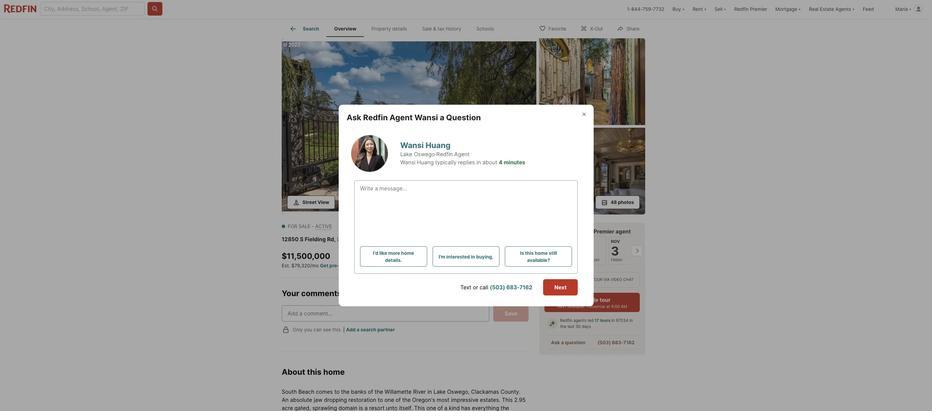 Task type: vqa. For each thing, say whether or not it's contained in the screenshot.
12850 S Fielding Rd , Lake Oswego
yes



Task type: locate. For each thing, give the bounding box(es) containing it.
the up resort
[[375, 389, 383, 396]]

this down county.
[[502, 397, 513, 404]]

0 horizontal spatial (503) 683-7162 link
[[490, 284, 533, 291]]

wansi down "ask redfin agent wansi a question"
[[400, 141, 424, 150]]

2 vertical spatial wansi
[[400, 159, 416, 166]]

only
[[293, 327, 303, 333]]

active link
[[315, 224, 332, 229]]

add
[[346, 327, 356, 333]]

nov down agent
[[611, 239, 620, 244]]

683- down 97034
[[612, 340, 624, 346]]

home right more
[[401, 250, 414, 256]]

ft
[[447, 262, 453, 269]]

interested
[[446, 254, 470, 260]]

active
[[315, 224, 332, 229]]

nov 3 friday
[[611, 239, 623, 263]]

schools
[[477, 26, 494, 32]]

schedule
[[574, 297, 599, 304]]

0 vertical spatial lake
[[400, 151, 412, 158]]

1 vertical spatial (503) 683-7162 link
[[598, 340, 635, 346]]

1-844-759-7732
[[627, 6, 665, 12]]

next down tour in person on the right bottom of the page
[[555, 284, 567, 291]]

ask inside dialog
[[347, 113, 361, 122]]

0 vertical spatial 683-
[[507, 284, 520, 291]]

list box
[[545, 272, 640, 288]]

estates.
[[480, 397, 501, 404]]

ask a question
[[551, 340, 586, 346]]

home inside i'd like more home details.
[[401, 250, 414, 256]]

0 vertical spatial (503) 683-7162 link
[[490, 284, 533, 291]]

nov inside nov 3 friday
[[611, 239, 620, 244]]

1 vertical spatial ask
[[551, 340, 560, 346]]

tour left person
[[549, 278, 560, 282]]

9:00
[[611, 304, 620, 309]]

2 vertical spatial lake
[[434, 389, 446, 396]]

0 vertical spatial next
[[555, 284, 567, 291]]

oswego right ,
[[351, 236, 372, 243]]

gated,
[[295, 405, 311, 411]]

None button
[[549, 236, 576, 266], [609, 237, 636, 265], [549, 236, 576, 266], [609, 237, 636, 265]]

premier
[[750, 6, 767, 12], [594, 228, 615, 235]]

one up unto
[[385, 397, 394, 404]]

2 horizontal spatial lake
[[434, 389, 446, 396]]

0 horizontal spatial nov
[[552, 239, 561, 244]]

huang up typically at the left
[[426, 141, 451, 150]]

of down willamette
[[396, 397, 401, 404]]

in left person
[[561, 278, 565, 282]]

1 horizontal spatial agent
[[454, 151, 470, 158]]

1 vertical spatial premier
[[594, 228, 615, 235]]

in inside wansi huang lake oswego redfin agent wansi huang typically replies in about 4 minutes
[[477, 159, 481, 166]]

0 vertical spatial wansi
[[415, 113, 438, 122]]

0 horizontal spatial lake
[[337, 236, 349, 243]]

tab list
[[282, 19, 507, 37]]

0 horizontal spatial ask
[[347, 113, 361, 122]]

0 horizontal spatial premier
[[594, 228, 615, 235]]

the up 'itself.'
[[402, 397, 411, 404]]

(503) right call
[[490, 284, 505, 291]]

property details
[[372, 26, 407, 32]]

nov inside nov 1 wednesday
[[552, 239, 561, 244]]

1 vertical spatial 683-
[[612, 340, 624, 346]]

ask for ask a question
[[551, 340, 560, 346]]

ask redfin agent wansi a question element
[[347, 105, 489, 123]]

pre-
[[330, 263, 339, 269]]

nov for 3
[[611, 239, 620, 244]]

2 nov from the left
[[611, 239, 620, 244]]

share
[[627, 26, 640, 31]]

tour
[[600, 297, 611, 304]]

1
[[552, 244, 558, 259]]

0 vertical spatial (503)
[[490, 284, 505, 291]]

1 horizontal spatial (503) 683-7162 link
[[598, 340, 635, 346]]

home inside is this home still available?
[[535, 250, 548, 256]]

10 baths
[[407, 252, 422, 269]]

of up restoration
[[368, 389, 373, 396]]

wansi down wansi huang 'link'
[[400, 159, 416, 166]]

details
[[392, 26, 407, 32]]

one down oregon's
[[427, 405, 436, 411]]

home up the available?
[[535, 250, 548, 256]]

home up comes
[[323, 367, 345, 377]]

an
[[282, 397, 289, 404]]

7162 down 97034
[[624, 340, 635, 346]]

ask for ask redfin agent wansi a question
[[347, 113, 361, 122]]

1 horizontal spatial nov
[[611, 239, 620, 244]]

| add a search partner
[[343, 327, 395, 333]]

0 vertical spatial oswego
[[414, 151, 435, 158]]

wansi huang lake oswego redfin agent wansi huang typically replies in about 4 minutes
[[400, 141, 525, 166]]

add a search partner button
[[346, 327, 395, 333]]

1 vertical spatial to
[[378, 397, 383, 404]]

lake
[[400, 151, 412, 158], [337, 236, 349, 243], [434, 389, 446, 396]]

oregon's
[[412, 397, 435, 404]]

lake inside wansi huang lake oswego redfin agent wansi huang typically replies in about 4 minutes
[[400, 151, 412, 158]]

0 horizontal spatial of
[[368, 389, 373, 396]]

(503) 683-7162 link inside "ask redfin agent wansi a question" dialog
[[490, 284, 533, 291]]

is
[[520, 250, 524, 256]]

0 vertical spatial ask
[[347, 113, 361, 122]]

Write a message... text field
[[360, 185, 572, 225]]

premier inside button
[[750, 6, 767, 12]]

this inside is this home still available?
[[525, 250, 534, 256]]

in inside in the last 30 days
[[630, 318, 633, 323]]

i'd like more home details.
[[373, 250, 414, 263]]

1 vertical spatial 7162
[[624, 340, 635, 346]]

see
[[323, 327, 331, 333]]

i'd like more home details. button
[[360, 247, 427, 267]]

12850
[[282, 236, 299, 243]]

(503) down in the last 30 days
[[598, 340, 611, 346]]

tour left with
[[545, 228, 557, 235]]

favorite button
[[533, 21, 572, 35]]

1 vertical spatial oswego
[[351, 236, 372, 243]]

comments
[[301, 289, 342, 298]]

1 vertical spatial wansi
[[400, 141, 424, 150]]

1 horizontal spatial 7162
[[624, 340, 635, 346]]

0 horizontal spatial 7162
[[520, 284, 533, 291]]

for
[[288, 224, 297, 229]]

this right about
[[307, 367, 322, 377]]

1 vertical spatial agent
[[454, 151, 470, 158]]

2 vertical spatial of
[[438, 405, 443, 411]]

lake up most
[[434, 389, 446, 396]]

oswego down wansi huang 'link'
[[414, 151, 435, 158]]

1 vertical spatial this
[[307, 367, 322, 377]]

0 horizontal spatial to
[[334, 389, 340, 396]]

0 vertical spatial to
[[334, 389, 340, 396]]

1-844-759-7732 link
[[627, 6, 665, 12]]

1 horizontal spatial this
[[525, 250, 534, 256]]

in inside button
[[471, 254, 475, 260]]

0 vertical spatial this
[[525, 250, 534, 256]]

0 vertical spatial premier
[[750, 6, 767, 12]]

huang down wansi huang 'link'
[[417, 159, 434, 166]]

in up oregon's
[[428, 389, 432, 396]]

19,444 sq ft
[[439, 252, 466, 269]]

1 horizontal spatial of
[[396, 397, 401, 404]]

the inside in the last 30 days
[[560, 324, 567, 329]]

(503)
[[490, 284, 505, 291], [598, 340, 611, 346]]

1 vertical spatial huang
[[417, 159, 434, 166]]

(503) 683-7162 link up save button
[[490, 284, 533, 291]]

kind
[[449, 405, 460, 411]]

683- up save button
[[507, 284, 520, 291]]

this for is
[[525, 250, 534, 256]]

0 horizontal spatial (503)
[[490, 284, 505, 291]]

this right is at the right
[[525, 250, 534, 256]]

in left the buying.
[[471, 254, 475, 260]]

1 horizontal spatial 683-
[[612, 340, 624, 346]]

tour left via
[[592, 278, 603, 282]]

this
[[525, 250, 534, 256], [307, 367, 322, 377]]

in left about
[[477, 159, 481, 166]]

12850 s fielding rd, lake oswego, or 97034 image
[[282, 38, 537, 215], [539, 38, 645, 125], [539, 128, 645, 215]]

7162 up save button
[[520, 284, 533, 291]]

1 horizontal spatial (503)
[[598, 340, 611, 346]]

days
[[582, 324, 591, 329]]

the left last
[[560, 324, 567, 329]]

x-out button
[[575, 21, 609, 35]]

0 horizontal spatial 683-
[[507, 284, 520, 291]]

chat
[[624, 278, 634, 282]]

lake inside 'south beach comes to the banks of the willamette river in lake oswego, clackamas county. an absolute jaw dropping restoration to one of the oregon's most impressive estates. this 2.95 acre gated, sprawling domain is a resort unto itself. this one of a kind has everything t'
[[434, 389, 446, 396]]

last
[[568, 324, 575, 329]]

of down most
[[438, 405, 443, 411]]

1 vertical spatial lake
[[337, 236, 349, 243]]

30
[[576, 324, 581, 329]]

to up 'dropping'
[[334, 389, 340, 396]]

0 vertical spatial huang
[[426, 141, 451, 150]]

1 vertical spatial one
[[427, 405, 436, 411]]

schedule tour next available: tomorrow at 9:00 am
[[557, 297, 627, 309]]

1 horizontal spatial ask
[[551, 340, 560, 346]]

next left available: at the bottom right of page
[[557, 304, 566, 309]]

to up resort
[[378, 397, 383, 404]]

lake right ,
[[337, 236, 349, 243]]

this down oregon's
[[414, 405, 425, 411]]

oswego,
[[447, 389, 470, 396]]

lake oswego redfin agentwansi huang image
[[351, 135, 388, 172]]

home for about this home
[[323, 367, 345, 377]]

redfin premier
[[735, 6, 767, 12]]

7732
[[653, 6, 665, 12]]

tour via video chat
[[592, 278, 634, 282]]

0 vertical spatial one
[[385, 397, 394, 404]]

1 horizontal spatial this
[[502, 397, 513, 404]]

1 horizontal spatial lake
[[400, 151, 412, 158]]

1 vertical spatial this
[[414, 405, 425, 411]]

in right 97034
[[630, 318, 633, 323]]

previous image
[[542, 246, 553, 256]]

county.
[[501, 389, 521, 396]]

1 horizontal spatial premier
[[750, 6, 767, 12]]

0 horizontal spatial agent
[[390, 113, 413, 122]]

0 vertical spatial this
[[502, 397, 513, 404]]

1 nov from the left
[[552, 239, 561, 244]]

0 vertical spatial of
[[368, 389, 373, 396]]

call
[[480, 284, 488, 291]]

get pre-approved link
[[320, 263, 361, 269]]

sale & tax history
[[422, 26, 461, 32]]

1 horizontal spatial home
[[401, 250, 414, 256]]

0 horizontal spatial one
[[385, 397, 394, 404]]

i'm interested in buying. button
[[433, 247, 500, 267]]

tour
[[545, 228, 557, 235], [549, 278, 560, 282], [592, 278, 603, 282]]

1 horizontal spatial one
[[427, 405, 436, 411]]

nov up the still
[[552, 239, 561, 244]]

save
[[505, 310, 518, 317]]

7162 inside "ask redfin agent wansi a question" dialog
[[520, 284, 533, 291]]

out
[[595, 26, 603, 31]]

97034
[[616, 318, 629, 323]]

agent inside wansi huang lake oswego redfin agent wansi huang typically replies in about 4 minutes
[[454, 151, 470, 158]]

(503) 683-7162 link down 97034
[[598, 340, 635, 346]]

1 vertical spatial next
[[557, 304, 566, 309]]

0 horizontal spatial home
[[323, 367, 345, 377]]

1 horizontal spatial oswego
[[414, 151, 435, 158]]

683- inside "ask redfin agent wansi a question" dialog
[[507, 284, 520, 291]]

at
[[606, 304, 610, 309]]

question
[[565, 340, 586, 346]]

0 vertical spatial 7162
[[520, 284, 533, 291]]

0 horizontal spatial this
[[307, 367, 322, 377]]

baths link
[[407, 262, 422, 269]]

48
[[611, 199, 617, 205]]

oswego inside wansi huang lake oswego redfin agent wansi huang typically replies in about 4 minutes
[[414, 151, 435, 158]]

wansi up wansi huang 'link'
[[415, 113, 438, 122]]

share button
[[612, 21, 645, 35]]

lake down wansi huang 'link'
[[400, 151, 412, 158]]

in inside list box
[[561, 278, 565, 282]]

street view
[[303, 199, 329, 205]]

this.
[[332, 327, 342, 333]]

a inside dialog
[[440, 113, 444, 122]]

2 horizontal spatial of
[[438, 405, 443, 411]]

2 horizontal spatial home
[[535, 250, 548, 256]]



Task type: describe. For each thing, give the bounding box(es) containing it.
i'm interested in buying.
[[439, 254, 494, 260]]

next inside button
[[555, 284, 567, 291]]

available:
[[567, 304, 585, 309]]

overview
[[334, 26, 357, 32]]

tours
[[600, 318, 611, 323]]

minutes
[[504, 159, 525, 166]]

in inside 'south beach comes to the banks of the willamette river in lake oswego, clackamas county. an absolute jaw dropping restoration to one of the oregon's most impressive estates. this 2.95 acre gated, sprawling domain is a resort unto itself. this one of a kind has everything t'
[[428, 389, 432, 396]]

most
[[437, 397, 450, 404]]

redfin agents led 17 tours in 97034
[[560, 318, 629, 323]]

domain
[[339, 405, 357, 411]]

about this home
[[282, 367, 345, 377]]

is this home still available? button
[[505, 247, 572, 267]]

sprawling
[[312, 405, 337, 411]]

sale
[[422, 26, 432, 32]]

Thursday button
[[579, 237, 606, 265]]

nov for 1
[[552, 239, 561, 244]]

comes
[[316, 389, 333, 396]]

|
[[343, 327, 345, 333]]

available?
[[527, 257, 550, 263]]

1 vertical spatial of
[[396, 397, 401, 404]]

typically
[[435, 159, 457, 166]]

map entry image
[[484, 223, 529, 268]]

impressive
[[451, 397, 479, 404]]

property details tab
[[364, 21, 415, 37]]

0 horizontal spatial this
[[414, 405, 425, 411]]

$79,320
[[292, 263, 310, 269]]

everything
[[472, 405, 499, 411]]

buying.
[[476, 254, 494, 260]]

tax
[[438, 26, 445, 32]]

rd
[[327, 236, 334, 243]]

(503) 683-7162
[[598, 340, 635, 346]]

restoration
[[349, 397, 376, 404]]

resort
[[369, 405, 385, 411]]

in right 'tours'
[[612, 318, 615, 323]]

tour for tour with a redfin premier agent
[[545, 228, 557, 235]]

this for about
[[307, 367, 322, 377]]

approved
[[339, 263, 361, 269]]

48 photos button
[[596, 196, 640, 209]]

beach
[[298, 389, 314, 396]]

3
[[611, 244, 619, 259]]

list box containing tour in person
[[545, 272, 640, 288]]

photos
[[618, 199, 634, 205]]

details.
[[385, 257, 402, 263]]

844-
[[632, 6, 643, 12]]

tour for tour in person
[[549, 278, 560, 282]]

x-
[[590, 26, 595, 31]]

video
[[611, 278, 622, 282]]

in the last 30 days
[[560, 318, 633, 329]]

tour with a redfin premier agent
[[545, 228, 631, 235]]

$11,500,000
[[282, 252, 330, 261]]

text or call (503) 683-7162
[[460, 284, 533, 291]]

1 horizontal spatial to
[[378, 397, 383, 404]]

10
[[407, 252, 416, 261]]

dropping
[[324, 397, 347, 404]]

beds
[[378, 262, 391, 269]]

City, Address, School, Agent, ZIP search field
[[40, 2, 145, 16]]

4
[[499, 159, 503, 166]]

,
[[334, 236, 336, 243]]

text
[[460, 284, 471, 291]]

0 vertical spatial agent
[[390, 113, 413, 122]]

via
[[604, 278, 610, 282]]

redfin premier button
[[730, 0, 772, 19]]

absolute
[[290, 397, 312, 404]]

next image
[[632, 246, 643, 256]]

person
[[566, 278, 581, 282]]

17
[[595, 318, 599, 323]]

48 photos
[[611, 199, 634, 205]]

history
[[446, 26, 461, 32]]

tour for tour via video chat
[[592, 278, 603, 282]]

replies
[[458, 159, 475, 166]]

ask a question link
[[551, 340, 586, 346]]

clackamas
[[471, 389, 499, 396]]

get
[[320, 263, 328, 269]]

wansi huang link
[[400, 141, 451, 150]]

next inside the schedule tour next available: tomorrow at 9:00 am
[[557, 304, 566, 309]]

about
[[483, 159, 497, 166]]

feed button
[[859, 0, 892, 19]]

i'm
[[439, 254, 445, 260]]

about
[[282, 367, 305, 377]]

overview tab
[[327, 21, 364, 37]]

friday
[[611, 258, 623, 263]]

Add a comment... text field
[[288, 309, 484, 318]]

ask redfin agent wansi a question dialog
[[339, 105, 594, 307]]

nov 1 wednesday
[[552, 239, 573, 263]]

1-
[[627, 6, 632, 12]]

tab list containing search
[[282, 19, 507, 37]]

you
[[304, 327, 312, 333]]

&
[[433, 26, 436, 32]]

acre
[[282, 405, 293, 411]]

(503) inside "ask redfin agent wansi a question" dialog
[[490, 284, 505, 291]]

submit search image
[[152, 5, 158, 12]]

fielding
[[305, 236, 326, 243]]

-
[[312, 224, 314, 229]]

am
[[621, 304, 627, 309]]

partner
[[378, 327, 395, 333]]

has
[[461, 405, 470, 411]]

home for is this home still available?
[[535, 250, 548, 256]]

schools tab
[[469, 21, 502, 37]]

sale & tax history tab
[[415, 21, 469, 37]]

more
[[388, 250, 400, 256]]

the up 'dropping'
[[341, 389, 350, 396]]

search link
[[289, 25, 319, 33]]

sq
[[439, 262, 446, 269]]

ask redfin agent wansi a question
[[347, 113, 481, 122]]

1 vertical spatial (503)
[[598, 340, 611, 346]]

0 horizontal spatial oswego
[[351, 236, 372, 243]]

est.
[[282, 263, 290, 269]]

redfin inside button
[[735, 6, 749, 12]]

with
[[558, 228, 570, 235]]

next button
[[543, 279, 578, 296]]

willamette
[[385, 389, 412, 396]]

street view button
[[287, 196, 335, 209]]

your comments
[[282, 289, 342, 298]]

redfin inside wansi huang lake oswego redfin agent wansi huang typically replies in about 4 minutes
[[437, 151, 453, 158]]



